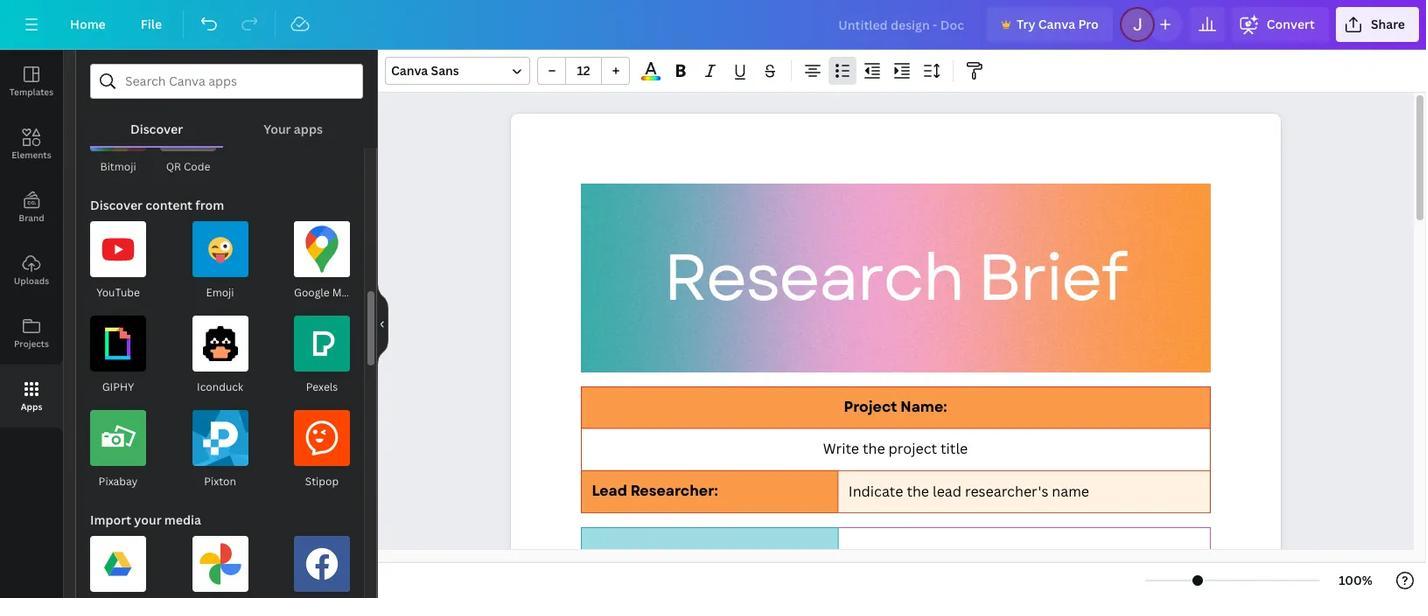Task type: locate. For each thing, give the bounding box(es) containing it.
0 horizontal spatial canva
[[391, 62, 428, 79]]

try canva pro button
[[987, 7, 1113, 42]]

discover up qr
[[130, 121, 183, 137]]

1 horizontal spatial canva
[[1038, 16, 1075, 32]]

google maps
[[294, 285, 360, 300]]

elements
[[12, 149, 51, 161]]

research
[[663, 231, 963, 325]]

brief
[[977, 231, 1126, 325]]

discover inside button
[[130, 121, 183, 137]]

convert button
[[1232, 7, 1329, 42]]

qr
[[166, 159, 181, 174]]

canva left "sans"
[[391, 62, 428, 79]]

canva right try
[[1038, 16, 1075, 32]]

apps
[[294, 121, 323, 137]]

giphy
[[102, 380, 134, 395]]

content
[[145, 197, 192, 213]]

sans
[[431, 62, 459, 79]]

0 vertical spatial discover
[[130, 121, 183, 137]]

apps button
[[0, 365, 63, 428]]

discover
[[130, 121, 183, 137], [90, 197, 143, 213]]

canva sans
[[391, 62, 459, 79]]

templates
[[10, 86, 53, 98]]

projects button
[[0, 302, 63, 365]]

bitmoji
[[100, 159, 136, 174]]

1 vertical spatial discover
[[90, 197, 143, 213]]

stipop
[[305, 474, 339, 489]]

canva
[[1038, 16, 1075, 32], [391, 62, 428, 79]]

brand
[[19, 212, 44, 224]]

100% button
[[1327, 567, 1384, 595]]

100%
[[1339, 572, 1373, 589]]

qr code
[[166, 159, 210, 174]]

import your media
[[90, 512, 201, 528]]

pexels
[[306, 380, 338, 395]]

discover down bitmoji
[[90, 197, 143, 213]]

canva sans button
[[385, 57, 530, 85]]

iconduck
[[197, 380, 243, 395]]

1 vertical spatial canva
[[391, 62, 428, 79]]

pixton
[[204, 474, 236, 489]]

from
[[195, 197, 224, 213]]

0 vertical spatial canva
[[1038, 16, 1075, 32]]

side panel tab list
[[0, 50, 63, 428]]

try canva pro
[[1017, 16, 1099, 32]]

group
[[537, 57, 630, 85]]

discover for discover content from
[[90, 197, 143, 213]]



Task type: describe. For each thing, give the bounding box(es) containing it.
uploads
[[14, 275, 49, 287]]

templates button
[[0, 50, 63, 113]]

code
[[184, 159, 210, 174]]

brand button
[[0, 176, 63, 239]]

your apps button
[[223, 99, 363, 146]]

research brief
[[663, 231, 1126, 325]]

import
[[90, 512, 131, 528]]

– – number field
[[571, 62, 596, 79]]

your
[[264, 121, 291, 137]]

your apps
[[264, 121, 323, 137]]

color range image
[[642, 76, 660, 80]]

uploads button
[[0, 239, 63, 302]]

Design title text field
[[825, 7, 980, 42]]

pro
[[1078, 16, 1099, 32]]

convert
[[1267, 16, 1315, 32]]

apps
[[21, 401, 42, 413]]

maps
[[332, 285, 360, 300]]

emoji
[[206, 285, 234, 300]]

Search Canva apps search field
[[125, 65, 328, 98]]

your
[[134, 512, 161, 528]]

file button
[[127, 7, 176, 42]]

try
[[1017, 16, 1036, 32]]

share
[[1371, 16, 1405, 32]]

file
[[141, 16, 162, 32]]

discover content from
[[90, 197, 224, 213]]

home link
[[56, 7, 120, 42]]

home
[[70, 16, 106, 32]]

hide image
[[377, 282, 388, 366]]

google
[[294, 285, 330, 300]]

elements button
[[0, 113, 63, 176]]

main menu bar
[[0, 0, 1426, 50]]

canva inside canva sans popup button
[[391, 62, 428, 79]]

youtube
[[96, 285, 140, 300]]

projects
[[14, 338, 49, 350]]

discover for discover
[[130, 121, 183, 137]]

share button
[[1336, 7, 1419, 42]]

discover button
[[90, 99, 223, 146]]

media
[[164, 512, 201, 528]]

pixabay
[[99, 474, 138, 489]]

canva inside try canva pro button
[[1038, 16, 1075, 32]]

Research Brief text field
[[511, 114, 1281, 598]]



Task type: vqa. For each thing, say whether or not it's contained in the screenshot.
Try Canva Pro
yes



